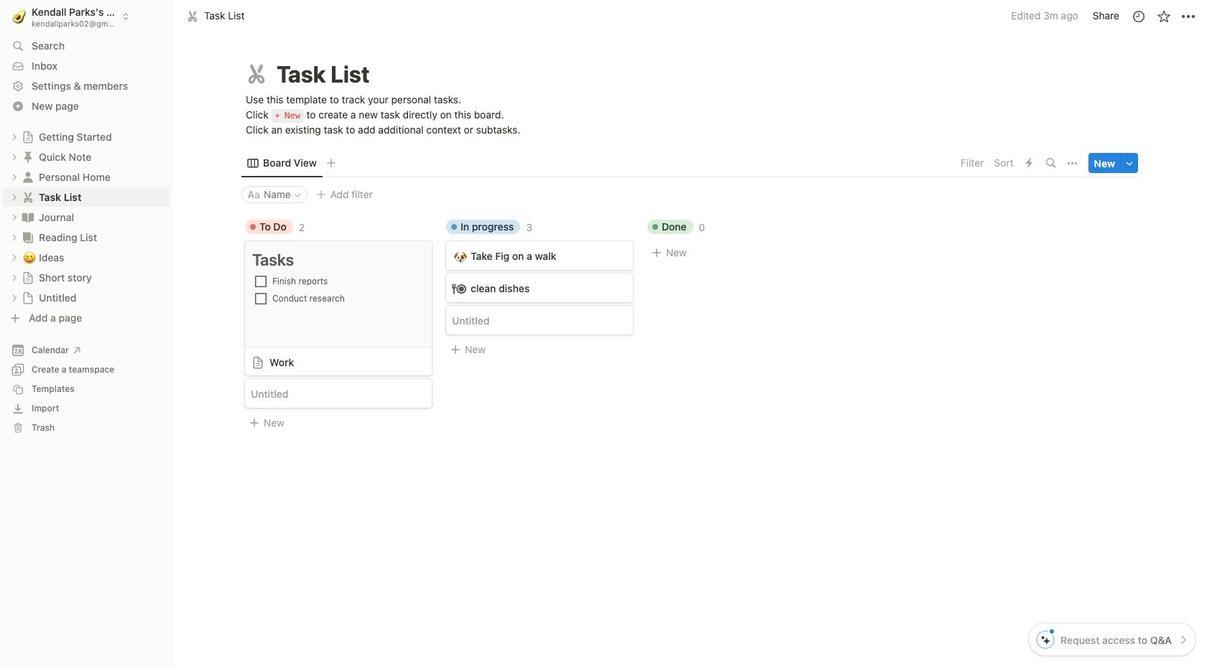 Task type: describe. For each thing, give the bounding box(es) containing it.
1 open image from the top
[[10, 133, 19, 141]]

😀 image
[[23, 249, 36, 265]]

4 open image from the top
[[10, 213, 19, 222]]

change page icon image for seventh open icon from the top
[[22, 291, 34, 304]]

change page icon image for second open icon from the top
[[21, 150, 35, 164]]



Task type: vqa. For each thing, say whether or not it's contained in the screenshot.
1st "group" from the bottom
no



Task type: locate. For each thing, give the bounding box(es) containing it.
7 open image from the top
[[10, 294, 19, 302]]

1 open image from the top
[[10, 173, 19, 181]]

3 open image from the top
[[10, 193, 19, 202]]

updates image
[[1131, 9, 1146, 23]]

open image
[[10, 133, 19, 141], [10, 153, 19, 161], [10, 193, 19, 202], [10, 213, 19, 222], [10, 253, 19, 262], [10, 273, 19, 282], [10, 294, 19, 302]]

tab list
[[241, 149, 956, 178]]

🥑 image
[[12, 7, 26, 25]]

5 open image from the top
[[10, 253, 19, 262]]

change page icon image for third open icon from the top of the page
[[21, 190, 35, 204]]

favorite image
[[1156, 9, 1171, 23]]

tab
[[241, 153, 322, 173]]

change page icon image for 1st open icon from the top
[[22, 130, 34, 143]]

change page icon image for 4th open icon
[[21, 210, 35, 225]]

6 open image from the top
[[10, 273, 19, 282]]

open image
[[10, 173, 19, 181], [10, 233, 19, 242]]

change page icon image
[[244, 61, 269, 87], [22, 130, 34, 143], [21, 150, 35, 164], [21, 170, 35, 184], [21, 190, 35, 204], [21, 210, 35, 225], [21, 230, 35, 245], [22, 271, 34, 284], [22, 291, 34, 304]]

change page icon image for first open image from the bottom
[[21, 230, 35, 245]]

2 open image from the top
[[10, 153, 19, 161]]

2 open image from the top
[[10, 233, 19, 242]]

change page icon image for sixth open icon
[[22, 271, 34, 284]]

change page icon image for 2nd open image from the bottom of the page
[[21, 170, 35, 184]]

🐶 image
[[454, 248, 467, 265]]

0 vertical spatial open image
[[10, 173, 19, 181]]

1 vertical spatial open image
[[10, 233, 19, 242]]

create and view automations image
[[1026, 158, 1033, 168]]



